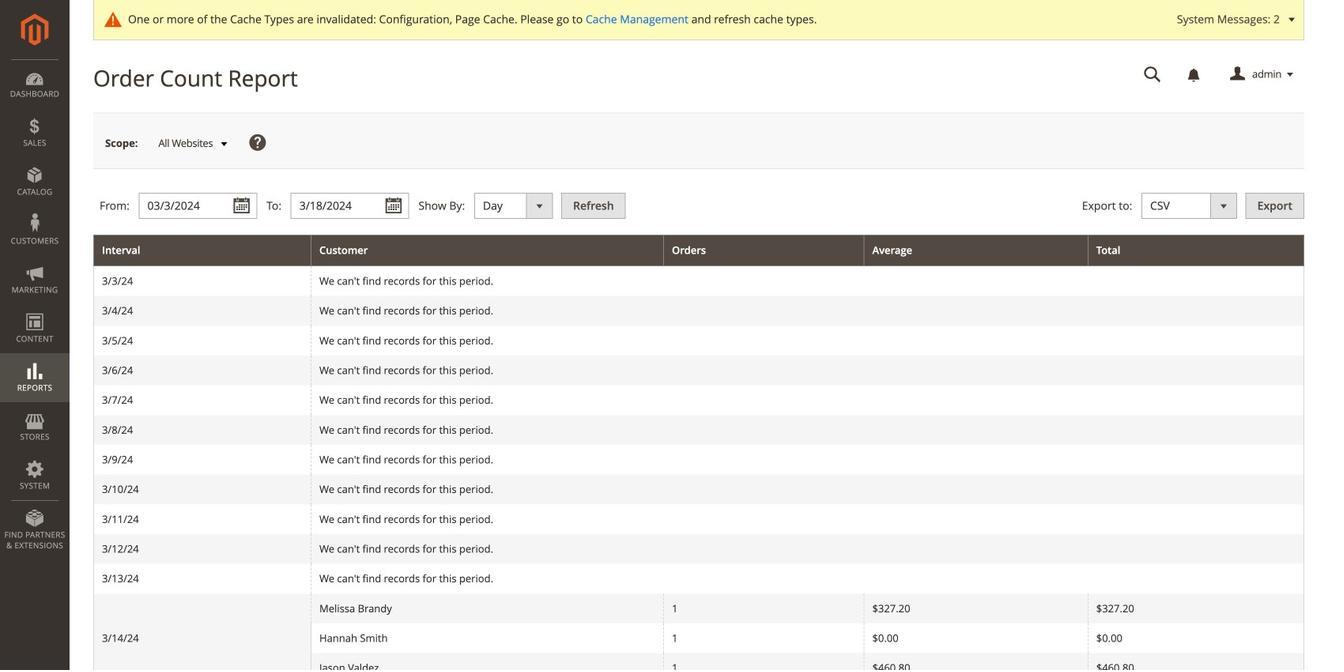 Task type: locate. For each thing, give the bounding box(es) containing it.
menu bar
[[0, 59, 70, 559]]

None text field
[[139, 193, 257, 219], [291, 193, 410, 219], [139, 193, 257, 219], [291, 193, 410, 219]]

None text field
[[1134, 61, 1173, 89]]



Task type: describe. For each thing, give the bounding box(es) containing it.
magento admin panel image
[[21, 13, 49, 46]]



